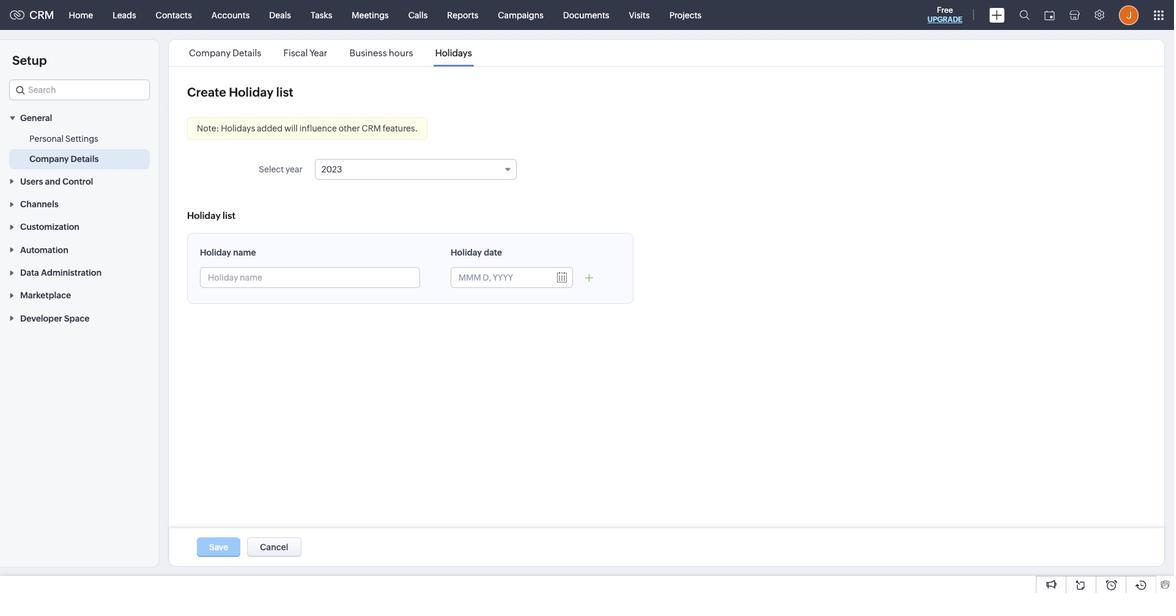 Task type: vqa. For each thing, say whether or not it's contained in the screenshot.
Create
yes



Task type: describe. For each thing, give the bounding box(es) containing it.
developer
[[20, 314, 62, 324]]

upgrade
[[928, 15, 963, 24]]

holiday list
[[187, 210, 236, 221]]

documents
[[563, 10, 610, 20]]

and
[[45, 177, 61, 186]]

general
[[20, 113, 52, 123]]

channels
[[20, 199, 59, 209]]

personal settings link
[[29, 133, 98, 145]]

select
[[259, 165, 284, 174]]

visits
[[629, 10, 650, 20]]

profile element
[[1112, 0, 1147, 30]]

cancel
[[260, 543, 288, 552]]

general button
[[0, 106, 159, 129]]

will
[[284, 124, 298, 133]]

year
[[310, 48, 328, 58]]

data administration button
[[0, 261, 159, 284]]

date
[[484, 248, 502, 258]]

create holiday list
[[187, 85, 293, 99]]

personal
[[29, 134, 64, 144]]

marketplace
[[20, 291, 71, 301]]

fiscal year link
[[282, 48, 329, 58]]

holidays inside "list"
[[435, 48, 472, 58]]

1 vertical spatial list
[[223, 210, 236, 221]]

tasks
[[311, 10, 332, 20]]

1 vertical spatial holidays
[[221, 124, 255, 133]]

crm link
[[10, 9, 54, 21]]

holiday for holiday name
[[200, 248, 231, 258]]

reports
[[447, 10, 479, 20]]

note:
[[197, 124, 219, 133]]

automation button
[[0, 238, 159, 261]]

list containing company details
[[178, 40, 483, 66]]

holidays link
[[434, 48, 474, 58]]

company inside "list"
[[189, 48, 231, 58]]

details inside general region
[[71, 154, 99, 164]]

reports link
[[438, 0, 488, 30]]

developer space button
[[0, 307, 159, 330]]

accounts
[[212, 10, 250, 20]]

create menu element
[[983, 0, 1013, 30]]

channels button
[[0, 193, 159, 215]]

business
[[350, 48, 387, 58]]

other
[[339, 124, 360, 133]]

fiscal
[[284, 48, 308, 58]]

documents link
[[554, 0, 619, 30]]

year
[[286, 165, 303, 174]]

added
[[257, 124, 283, 133]]

contacts
[[156, 10, 192, 20]]

customization button
[[0, 215, 159, 238]]

control
[[62, 177, 93, 186]]

2023
[[322, 165, 342, 174]]

users
[[20, 177, 43, 186]]

select year
[[259, 165, 303, 174]]

holiday for holiday date
[[451, 248, 482, 258]]

leads
[[113, 10, 136, 20]]

name
[[233, 248, 256, 258]]



Task type: locate. For each thing, give the bounding box(es) containing it.
0 horizontal spatial details
[[71, 154, 99, 164]]

calls link
[[399, 0, 438, 30]]

fiscal year
[[284, 48, 328, 58]]

free upgrade
[[928, 6, 963, 24]]

marketplace button
[[0, 284, 159, 307]]

home link
[[59, 0, 103, 30]]

calendar image
[[1045, 10, 1055, 20]]

company details link down accounts
[[187, 48, 263, 58]]

list
[[276, 85, 293, 99], [223, 210, 236, 221]]

Holiday name text field
[[201, 268, 420, 288]]

customization
[[20, 222, 80, 232]]

0 vertical spatial details
[[233, 48, 262, 58]]

holiday
[[229, 85, 274, 99], [187, 210, 221, 221], [200, 248, 231, 258], [451, 248, 482, 258]]

create
[[187, 85, 226, 99]]

features.
[[383, 124, 418, 133]]

holidays right 'note:'
[[221, 124, 255, 133]]

details up create holiday list
[[233, 48, 262, 58]]

search element
[[1013, 0, 1038, 30]]

1 vertical spatial company
[[29, 154, 69, 164]]

holiday date
[[451, 248, 502, 258]]

leads link
[[103, 0, 146, 30]]

0 vertical spatial holidays
[[435, 48, 472, 58]]

list
[[178, 40, 483, 66]]

0 horizontal spatial crm
[[29, 9, 54, 21]]

Search text field
[[10, 80, 149, 100]]

company up create at left
[[189, 48, 231, 58]]

administration
[[41, 268, 102, 278]]

company details down accounts
[[189, 48, 262, 58]]

1 vertical spatial company details
[[29, 154, 99, 164]]

automation
[[20, 245, 68, 255]]

deals
[[269, 10, 291, 20]]

company details down personal settings
[[29, 154, 99, 164]]

0 vertical spatial company
[[189, 48, 231, 58]]

users and control button
[[0, 170, 159, 193]]

settings
[[65, 134, 98, 144]]

setup
[[12, 53, 47, 67]]

0 horizontal spatial holidays
[[221, 124, 255, 133]]

0 vertical spatial list
[[276, 85, 293, 99]]

1 vertical spatial company details link
[[29, 153, 99, 165]]

0 horizontal spatial company
[[29, 154, 69, 164]]

list up will
[[276, 85, 293, 99]]

search image
[[1020, 10, 1030, 20]]

general region
[[0, 129, 159, 170]]

note: holidays added will influence other crm features.
[[197, 124, 418, 133]]

MMM d, yyyy text field
[[452, 268, 549, 288]]

0 horizontal spatial list
[[223, 210, 236, 221]]

projects
[[670, 10, 702, 20]]

visits link
[[619, 0, 660, 30]]

holidays
[[435, 48, 472, 58], [221, 124, 255, 133]]

company details
[[189, 48, 262, 58], [29, 154, 99, 164]]

company details link down personal settings
[[29, 153, 99, 165]]

company inside general region
[[29, 154, 69, 164]]

users and control
[[20, 177, 93, 186]]

holiday for holiday list
[[187, 210, 221, 221]]

company down personal
[[29, 154, 69, 164]]

data
[[20, 268, 39, 278]]

holiday name
[[200, 248, 256, 258]]

free
[[937, 6, 954, 15]]

0 vertical spatial crm
[[29, 9, 54, 21]]

hours
[[389, 48, 413, 58]]

0 vertical spatial company details link
[[187, 48, 263, 58]]

1 horizontal spatial holidays
[[435, 48, 472, 58]]

meetings link
[[342, 0, 399, 30]]

tasks link
[[301, 0, 342, 30]]

1 horizontal spatial crm
[[362, 124, 381, 133]]

holidays down reports link
[[435, 48, 472, 58]]

crm left home link
[[29, 9, 54, 21]]

campaigns
[[498, 10, 544, 20]]

holiday left date
[[451, 248, 482, 258]]

1 vertical spatial crm
[[362, 124, 381, 133]]

data administration
[[20, 268, 102, 278]]

holiday up holiday name
[[187, 210, 221, 221]]

cancel button
[[247, 538, 301, 557]]

1 horizontal spatial details
[[233, 48, 262, 58]]

home
[[69, 10, 93, 20]]

create menu image
[[990, 8, 1005, 22]]

influence
[[300, 124, 337, 133]]

company details link
[[187, 48, 263, 58], [29, 153, 99, 165]]

company details link inside general region
[[29, 153, 99, 165]]

developer space
[[20, 314, 90, 324]]

holiday up added
[[229, 85, 274, 99]]

space
[[64, 314, 90, 324]]

projects link
[[660, 0, 712, 30]]

company details inside general region
[[29, 154, 99, 164]]

personal settings
[[29, 134, 98, 144]]

1 horizontal spatial company
[[189, 48, 231, 58]]

1 vertical spatial details
[[71, 154, 99, 164]]

contacts link
[[146, 0, 202, 30]]

list up holiday name
[[223, 210, 236, 221]]

1 horizontal spatial company details
[[189, 48, 262, 58]]

None field
[[9, 80, 150, 100]]

profile image
[[1120, 5, 1139, 25]]

business hours
[[350, 48, 413, 58]]

0 horizontal spatial company details
[[29, 154, 99, 164]]

deals link
[[260, 0, 301, 30]]

meetings
[[352, 10, 389, 20]]

details down settings
[[71, 154, 99, 164]]

crm
[[29, 9, 54, 21], [362, 124, 381, 133]]

campaigns link
[[488, 0, 554, 30]]

holiday left name
[[200, 248, 231, 258]]

1 horizontal spatial company details link
[[187, 48, 263, 58]]

1 horizontal spatial list
[[276, 85, 293, 99]]

calls
[[409, 10, 428, 20]]

details inside "list"
[[233, 48, 262, 58]]

crm right other
[[362, 124, 381, 133]]

2023 field
[[315, 159, 517, 180]]

0 horizontal spatial company details link
[[29, 153, 99, 165]]

accounts link
[[202, 0, 260, 30]]

company
[[189, 48, 231, 58], [29, 154, 69, 164]]

company details inside "list"
[[189, 48, 262, 58]]

0 vertical spatial company details
[[189, 48, 262, 58]]

details
[[233, 48, 262, 58], [71, 154, 99, 164]]

business hours link
[[348, 48, 415, 58]]



